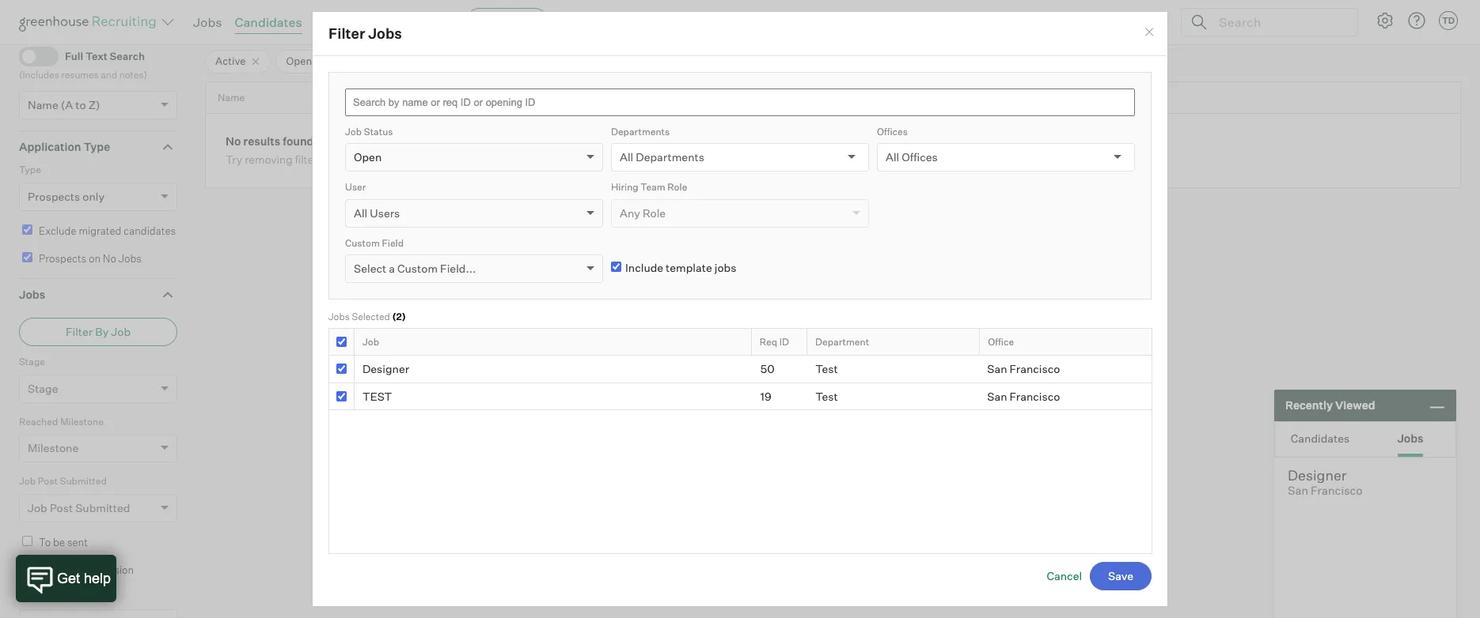Task type: describe. For each thing, give the bounding box(es) containing it.
filter by job
[[66, 325, 131, 339]]

50
[[761, 363, 775, 376]]

department
[[815, 336, 869, 348]]

all for all departments
[[620, 150, 633, 164]]

a
[[389, 262, 395, 275]]

job inside button
[[111, 325, 131, 339]]

candidates
[[235, 14, 302, 30]]

text
[[85, 50, 108, 62]]

jobs
[[715, 261, 736, 274]]

any
[[620, 206, 640, 220]]

all users
[[354, 206, 400, 220]]

by
[[95, 325, 109, 339]]

reached milestone
[[19, 416, 104, 428]]

form element
[[19, 590, 177, 619]]

application
[[19, 140, 81, 153]]

applications
[[271, 21, 334, 34]]

job/status
[[503, 92, 554, 104]]

1 horizontal spatial role
[[667, 181, 687, 193]]

migrated
[[79, 225, 121, 237]]

greenhouse recruiting image
[[19, 13, 161, 32]]

Search text field
[[1215, 11, 1343, 34]]

open option
[[354, 150, 382, 164]]

0 horizontal spatial custom
[[345, 237, 380, 249]]

be
[[53, 536, 65, 549]]

job status
[[345, 125, 393, 137]]

open for open jobs
[[286, 55, 312, 67]]

san francisco for 19
[[987, 390, 1060, 403]]

cancel link
[[1047, 570, 1082, 583]]

san for 50
[[987, 363, 1007, 376]]

no right on
[[103, 253, 116, 265]]

no job
[[378, 55, 412, 67]]

full text search (includes resumes and notes)
[[19, 50, 147, 81]]

search.
[[441, 153, 478, 167]]

0 vertical spatial departments
[[611, 125, 670, 137]]

form
[[19, 592, 42, 604]]

add candidate link
[[1231, 15, 1356, 44]]

filter jobs
[[328, 24, 402, 42]]

hiring
[[611, 181, 639, 193]]

Search candidates field
[[19, 15, 177, 41]]

designer san francisco
[[1288, 467, 1363, 499]]

name (a to z)
[[28, 98, 100, 111]]

0 vertical spatial stage
[[19, 356, 45, 368]]

no for no prospect applications found
[[205, 21, 220, 34]]

selected
[[352, 311, 390, 323]]

reports
[[315, 14, 362, 30]]

custom field
[[345, 237, 404, 249]]

cancel
[[1047, 570, 1082, 583]]

0 vertical spatial type
[[83, 140, 110, 153]]

notes)
[[119, 69, 147, 81]]

integrations
[[375, 14, 447, 30]]

to be sent
[[39, 536, 88, 549]]

search
[[110, 50, 145, 62]]

select a custom field...
[[354, 262, 476, 275]]

save
[[1108, 570, 1133, 583]]

only
[[83, 190, 104, 203]]

no for no job
[[378, 55, 392, 67]]

type inside type element
[[19, 164, 41, 176]]

0 vertical spatial milestone
[[60, 416, 104, 428]]

status
[[364, 125, 393, 137]]

not
[[453, 55, 470, 67]]

prospects only
[[28, 190, 104, 203]]

stage element
[[19, 355, 177, 414]]

field...
[[440, 262, 476, 275]]

results
[[243, 135, 280, 148]]

users
[[370, 206, 400, 220]]

actions
[[1405, 22, 1444, 36]]

submission
[[80, 564, 134, 577]]

exclude
[[39, 225, 76, 237]]

designer for designer
[[362, 363, 409, 376]]

exclude migrated candidates
[[39, 225, 176, 237]]

reached
[[19, 416, 58, 428]]

bulk actions
[[1379, 22, 1444, 36]]

bulk
[[1379, 22, 1402, 36]]

Prospects on No Jobs checkbox
[[22, 253, 32, 263]]

office
[[988, 336, 1014, 348]]

removing
[[245, 153, 293, 167]]

open for open
[[354, 150, 382, 164]]

0 vertical spatial found
[[337, 21, 367, 34]]

0 vertical spatial submitted
[[60, 476, 107, 488]]

jobs link
[[193, 14, 222, 30]]

Pending submission checkbox
[[22, 564, 32, 575]]

Exclude migrated candidates checkbox
[[22, 225, 32, 235]]

francisco inside designer san francisco
[[1311, 484, 1363, 499]]

Include template jobs checkbox
[[611, 262, 621, 272]]

application type
[[19, 140, 110, 153]]

(2)
[[392, 311, 406, 323]]

prospects for prospects only
[[28, 190, 80, 203]]

save button
[[1090, 563, 1152, 591]]

1 vertical spatial stage
[[28, 382, 58, 395]]

1 vertical spatial job post submitted
[[28, 502, 130, 515]]

(includes
[[19, 69, 59, 81]]

1 vertical spatial post
[[50, 502, 73, 515]]

broaden
[[371, 153, 414, 167]]

filters
[[295, 153, 323, 167]]



Task type: locate. For each thing, give the bounding box(es) containing it.
1 horizontal spatial custom
[[397, 262, 438, 275]]

francisco for 19
[[1010, 390, 1060, 403]]

sent
[[67, 536, 88, 549]]

To be sent checkbox
[[22, 536, 32, 547]]

to inside no results found try removing filters above to broaden your search.
[[359, 153, 369, 167]]

td
[[1442, 15, 1455, 26]]

1 horizontal spatial found
[[337, 21, 367, 34]]

any role
[[620, 206, 666, 220]]

req
[[760, 336, 777, 348]]

0 horizontal spatial type
[[19, 164, 41, 176]]

0 horizontal spatial all
[[354, 206, 367, 220]]

1 vertical spatial custom
[[397, 262, 438, 275]]

filter jobs dialog
[[312, 11, 1168, 608]]

0 vertical spatial san francisco
[[987, 363, 1060, 376]]

viewed
[[1335, 399, 1375, 413]]

filter left by
[[66, 325, 93, 339]]

1 horizontal spatial name
[[218, 92, 245, 104]]

your
[[416, 153, 439, 167]]

on
[[89, 253, 101, 265]]

name
[[218, 92, 245, 104], [28, 98, 58, 111]]

no
[[205, 21, 220, 34], [378, 55, 392, 67], [226, 135, 241, 148], [103, 253, 116, 265]]

no for no results found try removing filters above to broaden your search.
[[226, 135, 241, 148]]

designer inside filter jobs dialog
[[362, 363, 409, 376]]

1 vertical spatial filter
[[66, 325, 93, 339]]

0 vertical spatial prospects
[[28, 190, 80, 203]]

job post submitted up sent
[[28, 502, 130, 515]]

id
[[779, 336, 789, 348]]

name for name
[[218, 92, 245, 104]]

designer
[[362, 363, 409, 376], [1288, 467, 1347, 484]]

custom right a
[[397, 262, 438, 275]]

jobs
[[193, 14, 222, 30], [368, 24, 402, 42], [314, 55, 338, 67], [119, 253, 142, 265], [19, 288, 45, 301], [328, 311, 350, 323], [1397, 432, 1424, 445]]

no down filter jobs
[[378, 55, 392, 67]]

filter inside dialog
[[328, 24, 365, 42]]

1 vertical spatial open
[[354, 150, 382, 164]]

z)
[[88, 98, 100, 111]]

0 vertical spatial custom
[[345, 237, 380, 249]]

resumes
[[61, 69, 99, 81]]

found
[[337, 21, 367, 34], [283, 135, 314, 148]]

prospects for prospects on no jobs
[[39, 253, 86, 265]]

reports link
[[315, 14, 362, 30]]

found right applications
[[337, 21, 367, 34]]

1 vertical spatial san
[[987, 390, 1007, 403]]

prospects only option
[[28, 190, 104, 203]]

job post submitted element
[[19, 474, 177, 534]]

candidates link
[[235, 14, 302, 30]]

to left 'z)'
[[75, 98, 86, 111]]

include
[[625, 261, 663, 274]]

open
[[286, 55, 312, 67], [354, 150, 382, 164]]

role right team
[[667, 181, 687, 193]]

0 vertical spatial to
[[75, 98, 86, 111]]

integrations link
[[375, 14, 447, 30]]

found up filters
[[283, 135, 314, 148]]

0 vertical spatial filter
[[328, 24, 365, 42]]

recently viewed
[[1285, 399, 1375, 413]]

submitted
[[60, 476, 107, 488], [75, 502, 130, 515]]

1 vertical spatial to
[[359, 153, 369, 167]]

role right any
[[643, 206, 666, 220]]

open inside filter jobs dialog
[[354, 150, 382, 164]]

departments up team
[[636, 150, 704, 164]]

custom up select
[[345, 237, 380, 249]]

san
[[987, 363, 1007, 376], [987, 390, 1007, 403], [1288, 484, 1308, 499]]

hiring team role
[[611, 181, 687, 193]]

type down application at left top
[[19, 164, 41, 176]]

name down active on the top left of the page
[[218, 92, 245, 104]]

1 vertical spatial francisco
[[1010, 390, 1060, 403]]

None checkbox
[[336, 364, 347, 375]]

1 vertical spatial prospects
[[39, 253, 86, 265]]

to right 'above' on the left of the page
[[359, 153, 369, 167]]

template
[[666, 261, 712, 274]]

0 horizontal spatial found
[[283, 135, 314, 148]]

pending submission
[[39, 564, 134, 577]]

milestone down reached milestone
[[28, 442, 79, 455]]

1 vertical spatial role
[[643, 206, 666, 220]]

1 vertical spatial milestone
[[28, 442, 79, 455]]

san francisco
[[987, 363, 1060, 376], [987, 390, 1060, 403]]

prospects inside type element
[[28, 190, 80, 203]]

include template jobs
[[625, 261, 736, 274]]

1 horizontal spatial open
[[354, 150, 382, 164]]

0 vertical spatial role
[[667, 181, 687, 193]]

filter inside button
[[66, 325, 93, 339]]

no left prospect
[[205, 21, 220, 34]]

0 horizontal spatial designer
[[362, 363, 409, 376]]

submitted up sent
[[75, 502, 130, 515]]

name left (a
[[28, 98, 58, 111]]

candidate
[[1287, 22, 1340, 36]]

filter for filter by job
[[66, 325, 93, 339]]

1 horizontal spatial type
[[83, 140, 110, 153]]

0 horizontal spatial role
[[643, 206, 666, 220]]

no up try
[[226, 135, 241, 148]]

reached milestone element
[[19, 414, 177, 474]]

0 vertical spatial offices
[[877, 125, 908, 137]]

1 horizontal spatial to
[[359, 153, 369, 167]]

Search by name or req ID or opening ID field
[[345, 88, 1135, 116]]

field
[[382, 237, 404, 249]]

job post submitted down reached milestone element
[[19, 476, 107, 488]]

0 vertical spatial test
[[815, 363, 838, 376]]

no prospect applications found
[[205, 21, 367, 34]]

designer for designer san francisco
[[1288, 467, 1347, 484]]

test for 50
[[815, 363, 838, 376]]

0 vertical spatial post
[[38, 476, 58, 488]]

prospects down 'exclude'
[[39, 253, 86, 265]]

0 horizontal spatial to
[[75, 98, 86, 111]]

1 san francisco from the top
[[987, 363, 1060, 376]]

name for name (a to z)
[[28, 98, 58, 111]]

add candidate
[[1263, 22, 1340, 36]]

no results found try removing filters above to broaden your search.
[[226, 135, 478, 167]]

checkmark image
[[26, 50, 38, 61]]

1 vertical spatial departments
[[636, 150, 704, 164]]

to
[[75, 98, 86, 111], [359, 153, 369, 167]]

test
[[815, 363, 838, 376], [815, 390, 838, 403]]

post up to be sent
[[50, 502, 73, 515]]

(a
[[61, 98, 73, 111]]

td button
[[1439, 11, 1458, 30]]

filter by job button
[[19, 318, 177, 347]]

filter for filter jobs
[[328, 24, 365, 42]]

1 horizontal spatial filter
[[328, 24, 365, 42]]

recently
[[1285, 399, 1333, 413]]

designer up test
[[362, 363, 409, 376]]

2 test from the top
[[815, 390, 838, 403]]

1 vertical spatial found
[[283, 135, 314, 148]]

configure image
[[1376, 11, 1395, 30]]

francisco for 50
[[1010, 363, 1060, 376]]

1 vertical spatial offices
[[902, 150, 938, 164]]

jobs selected (2)
[[328, 311, 406, 323]]

san for 19
[[987, 390, 1007, 403]]

found inside no results found try removing filters above to broaden your search.
[[283, 135, 314, 148]]

prospects
[[28, 190, 80, 203], [39, 253, 86, 265]]

1 horizontal spatial all
[[620, 150, 633, 164]]

above
[[326, 153, 356, 167]]

1 horizontal spatial designer
[[1288, 467, 1347, 484]]

bulk actions link
[[1363, 15, 1461, 44]]

milestone down "stage" 'element' at the left bottom of the page
[[60, 416, 104, 428]]

all for all users
[[354, 206, 367, 220]]

active
[[215, 55, 246, 67]]

2 vertical spatial francisco
[[1311, 484, 1363, 499]]

1 vertical spatial designer
[[1288, 467, 1347, 484]]

2 horizontal spatial all
[[886, 150, 899, 164]]

1 vertical spatial san francisco
[[987, 390, 1060, 403]]

filter up open jobs at the left top of the page
[[328, 24, 365, 42]]

0 vertical spatial designer
[[362, 363, 409, 376]]

prospects up 'exclude'
[[28, 190, 80, 203]]

select
[[354, 262, 386, 275]]

0 vertical spatial open
[[286, 55, 312, 67]]

0 horizontal spatial open
[[286, 55, 312, 67]]

19
[[761, 390, 771, 403]]

san inside designer san francisco
[[1288, 484, 1308, 499]]

full
[[65, 50, 83, 62]]

custom
[[345, 237, 380, 249], [397, 262, 438, 275]]

open down applications
[[286, 55, 312, 67]]

0 vertical spatial francisco
[[1010, 363, 1060, 376]]

td button
[[1436, 8, 1461, 33]]

1 vertical spatial submitted
[[75, 502, 130, 515]]

0 vertical spatial job post submitted
[[19, 476, 107, 488]]

req id
[[760, 336, 789, 348]]

try
[[226, 153, 242, 167]]

offices
[[877, 125, 908, 137], [902, 150, 938, 164]]

type element
[[19, 162, 177, 222]]

2 san francisco from the top
[[987, 390, 1060, 403]]

job
[[394, 55, 412, 67], [345, 125, 362, 137], [111, 325, 131, 339], [362, 336, 379, 348], [19, 476, 36, 488], [28, 502, 47, 515]]

None checkbox
[[336, 337, 347, 347], [336, 392, 347, 402], [336, 337, 347, 347], [336, 392, 347, 402]]

designer inside designer san francisco
[[1288, 467, 1347, 484]]

0 horizontal spatial filter
[[66, 325, 93, 339]]

all for all offices
[[886, 150, 899, 164]]

submitted down reached milestone element
[[60, 476, 107, 488]]

0 vertical spatial san
[[987, 363, 1007, 376]]

add
[[1263, 22, 1284, 36]]

1 vertical spatial test
[[815, 390, 838, 403]]

pending
[[39, 564, 78, 577]]

open down "job status"
[[354, 150, 382, 164]]

open jobs
[[286, 55, 338, 67]]

user
[[345, 181, 366, 193]]

not migrated
[[453, 55, 516, 67]]

san francisco for 50
[[987, 363, 1060, 376]]

candidates
[[124, 225, 176, 237]]

0 horizontal spatial name
[[28, 98, 58, 111]]

name (a to z) option
[[28, 98, 100, 111]]

2 vertical spatial san
[[1288, 484, 1308, 499]]

type down 'z)'
[[83, 140, 110, 153]]

all departments
[[620, 150, 704, 164]]

designer down 'recently'
[[1288, 467, 1347, 484]]

post
[[38, 476, 58, 488], [50, 502, 73, 515]]

test for 19
[[815, 390, 838, 403]]

close image
[[1143, 26, 1156, 38]]

1 test from the top
[[815, 363, 838, 376]]

1 vertical spatial type
[[19, 164, 41, 176]]

team
[[641, 181, 665, 193]]

all offices
[[886, 150, 938, 164]]

and
[[101, 69, 117, 81]]

post down reached
[[38, 476, 58, 488]]

migrated
[[473, 55, 516, 67]]

no inside no results found try removing filters above to broaden your search.
[[226, 135, 241, 148]]

departments up all departments
[[611, 125, 670, 137]]



Task type: vqa. For each thing, say whether or not it's contained in the screenshot.
Michael Martinez in
no



